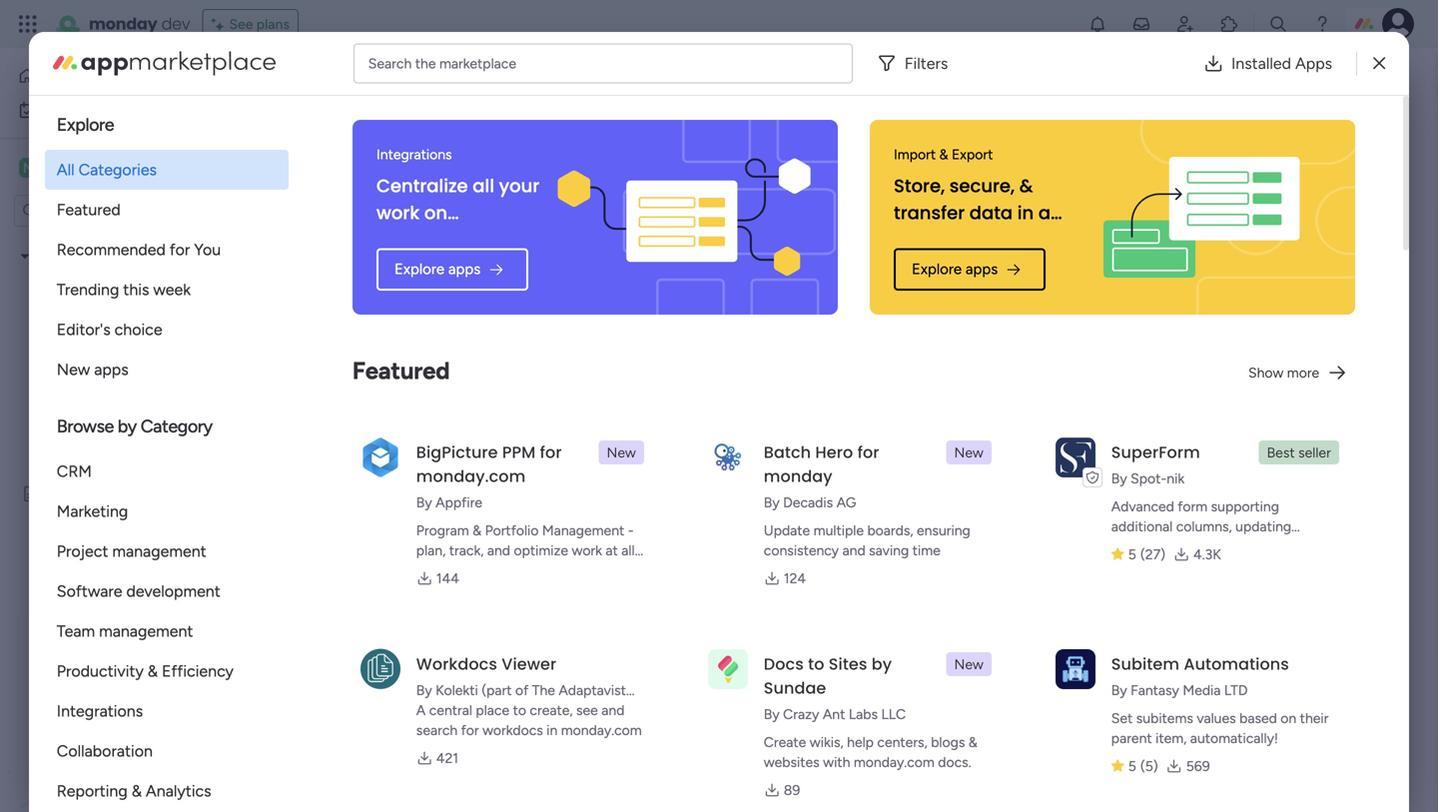 Task type: vqa. For each thing, say whether or not it's contained in the screenshot.
the middle + Add Bug text field
no



Task type: locate. For each thing, give the bounding box(es) containing it.
set subitems values based on their parent item, automatically!
[[1112, 710, 1329, 747]]

my inside option
[[46, 101, 65, 118]]

0 horizontal spatial access
[[859, 496, 908, 515]]

app logo image left workdocs
[[360, 649, 400, 689]]

5 left (27)
[[1129, 546, 1137, 563]]

ensuring
[[917, 522, 971, 539]]

work down management
[[572, 542, 602, 559]]

and down the multiple
[[843, 542, 866, 559]]

and inside program & portfolio management - plan, track, and optimize work at all levels in any agile or hybrid framework
[[487, 542, 511, 559]]

work down the home at the top of the page
[[69, 101, 99, 118]]

1 horizontal spatial featured
[[352, 356, 450, 385]]

list box containing my scrum team
[[0, 235, 255, 781]]

1 vertical spatial my
[[46, 158, 68, 177]]

by up set
[[1112, 682, 1128, 699]]

lottie animation element
[[577, 285, 1036, 485], [0, 610, 255, 812]]

monday left "dev"
[[89, 12, 157, 35]]

1 vertical spatial all
[[622, 542, 635, 559]]

1 vertical spatial in
[[455, 562, 466, 579]]

featured down my team
[[57, 200, 121, 219]]

0 vertical spatial to
[[808, 653, 825, 675]]

only
[[813, 251, 865, 281]]

1 vertical spatial to
[[513, 702, 526, 719]]

by inside subitem automations by fantasy media ltd
[[1112, 682, 1128, 699]]

0 vertical spatial 5
[[1129, 546, 1137, 563]]

apps
[[448, 260, 481, 278], [966, 260, 998, 278], [94, 360, 129, 379]]

maria williams image
[[1383, 8, 1415, 40]]

project
[[57, 542, 108, 561]]

apps down the editor's choice in the top left of the page
[[94, 360, 129, 379]]

access up 'boards,'
[[859, 496, 908, 515]]

on inside centralize all your work on monday.com
[[424, 200, 447, 226]]

search everything image
[[1269, 14, 1289, 34]]

0 horizontal spatial banner logo image
[[554, 120, 814, 315]]

items,
[[1164, 538, 1201, 555]]

framework
[[416, 582, 483, 599]]

1 vertical spatial 5
[[1129, 758, 1137, 775]]

0 vertical spatial featured
[[57, 200, 121, 219]]

by inside docs to sites by sundae
[[872, 653, 892, 675]]

by left spot-
[[1112, 470, 1128, 487]]

my work link
[[12, 94, 215, 126]]

1 vertical spatial public board image
[[21, 485, 40, 504]]

monday.com inside "create wikis, help centers, blogs & websites with monday.com docs."
[[854, 754, 935, 771]]

integrations down productivity
[[57, 702, 143, 721]]

hero
[[816, 441, 854, 464]]

advanced form supporting additional columns, updating existing items, and conditional filtering
[[1112, 498, 1301, 575]]

my right caret down 'image'
[[36, 248, 55, 265]]

monday down 'batch'
[[764, 465, 833, 488]]

on down centralize
[[424, 200, 447, 226]]

0 vertical spatial on
[[424, 200, 447, 226]]

1 banner logo image from the left
[[554, 120, 814, 315]]

on inside set subitems values based on their parent item, automatically!
[[1281, 710, 1297, 727]]

option
[[0, 238, 255, 242]]

app logo image for by kolekti (part of the adaptavist group)
[[360, 649, 400, 689]]

categories
[[79, 160, 157, 179]]

0 vertical spatial integrations
[[376, 146, 452, 163]]

monday.com down see
[[561, 722, 642, 739]]

1 vertical spatial by
[[872, 653, 892, 675]]

caret down image
[[21, 249, 29, 263]]

by for superform
[[1112, 470, 1128, 487]]

1 horizontal spatial to
[[808, 653, 825, 675]]

to left "sites"
[[808, 653, 825, 675]]

public board image
[[43, 281, 62, 300]]

2 vertical spatial my
[[36, 248, 55, 265]]

1 horizontal spatial banner logo image
[[1072, 120, 1332, 315]]

app logo image left by spot-nik
[[1056, 437, 1096, 477]]

by up update
[[764, 494, 780, 511]]

on left their
[[1281, 710, 1297, 727]]

snap
[[894, 227, 940, 253]]

websites
[[764, 754, 820, 771]]

in down create,
[[547, 722, 558, 739]]

1 vertical spatial team
[[57, 622, 95, 641]]

2 vertical spatial work
[[572, 542, 602, 559]]

2 horizontal spatial in
[[1018, 200, 1034, 226]]

crm
[[57, 462, 92, 481]]

monday inside batch hero for monday
[[764, 465, 833, 488]]

1 vertical spatial monday
[[764, 465, 833, 488]]

explore apps down centralize all your work on monday.com
[[394, 260, 481, 278]]

any
[[469, 562, 491, 579]]

to inside the a central place to create, see and search for workdocs in monday.com
[[513, 702, 526, 719]]

0 vertical spatial lottie animation element
[[577, 285, 1036, 485]]

for
[[170, 240, 190, 259], [540, 441, 562, 464], [858, 441, 880, 464], [461, 722, 479, 739]]

management up productivity & efficiency
[[99, 622, 193, 641]]

m
[[23, 159, 35, 176]]

see
[[576, 702, 598, 719]]

1 vertical spatial management
[[99, 622, 193, 641]]

monday.com inside centralize all your work on monday.com
[[376, 227, 498, 253]]

centralize all your work on monday.com
[[376, 173, 540, 253]]

conditional
[[1231, 538, 1301, 555]]

list box
[[0, 235, 255, 781]]

&
[[940, 146, 949, 163], [1020, 173, 1033, 199], [473, 522, 482, 539], [148, 662, 158, 681], [969, 734, 978, 751], [132, 782, 142, 801]]

filtering
[[1112, 558, 1160, 575]]

apps for data
[[966, 260, 998, 278]]

time
[[913, 542, 941, 559]]

0 horizontal spatial work
[[69, 101, 99, 118]]

by up "program"
[[416, 494, 432, 511]]

2 horizontal spatial work
[[572, 542, 602, 559]]

the
[[415, 55, 436, 72]]

0 vertical spatial monday
[[89, 12, 157, 35]]

5 left (5)
[[1129, 758, 1137, 775]]

all left your
[[473, 173, 494, 199]]

1 vertical spatial integrations
[[57, 702, 143, 721]]

apps image
[[1220, 14, 1240, 34]]

2 horizontal spatial explore
[[912, 260, 962, 278]]

and down columns, at the right bottom of the page
[[1205, 538, 1228, 555]]

see plans
[[229, 15, 290, 32]]

app logo image left subitem
[[1056, 649, 1096, 689]]

app logo image for by crazy ant labs llc
[[708, 649, 748, 689]]

my right workspace image on the top left of the page
[[46, 158, 68, 177]]

for down the central
[[461, 722, 479, 739]]

app logo image left 'batch'
[[708, 437, 748, 477]]

1 horizontal spatial by
[[872, 653, 892, 675]]

public board image
[[43, 451, 62, 470], [21, 485, 40, 504]]

my down the home at the top of the page
[[46, 101, 65, 118]]

to inside docs to sites by sundae
[[808, 653, 825, 675]]

blogs
[[931, 734, 965, 751]]

& for import & export
[[940, 146, 949, 163]]

fantasy
[[1131, 682, 1180, 699]]

new apps
[[57, 360, 129, 379]]

1 horizontal spatial public board image
[[43, 451, 62, 470]]

based
[[1240, 710, 1278, 727]]

docs.
[[938, 754, 972, 771]]

scrum
[[59, 248, 97, 265]]

by
[[1112, 470, 1128, 487], [416, 494, 432, 511], [764, 494, 780, 511], [416, 682, 432, 699], [1112, 682, 1128, 699], [764, 706, 780, 723]]

0 horizontal spatial featured
[[57, 200, 121, 219]]

all inside centralize all your work on monday.com
[[473, 173, 494, 199]]

2 5 from the top
[[1129, 758, 1137, 775]]

new up -
[[607, 444, 636, 461]]

& for reporting & analytics
[[132, 782, 142, 801]]

plans
[[257, 15, 290, 32]]

all inside program & portfolio management - plan, track, and optimize work at all levels in any agile or hybrid framework
[[622, 542, 635, 559]]

monday.com inside the a central place to create, see and search for workdocs in monday.com
[[561, 722, 642, 739]]

by up getting started
[[118, 416, 137, 437]]

import
[[894, 146, 936, 163]]

0 horizontal spatial in
[[455, 562, 466, 579]]

filters
[[905, 54, 948, 73]]

0 horizontal spatial all
[[473, 173, 494, 199]]

and right see
[[602, 702, 625, 719]]

1 horizontal spatial explore apps
[[912, 260, 998, 278]]

and inside the a central place to create, see and search for workdocs in monday.com
[[602, 702, 625, 719]]

and inside update multiple boards, ensuring consistency and saving time
[[843, 542, 866, 559]]

lottie animation image
[[0, 610, 255, 812]]

0 vertical spatial my
[[46, 101, 65, 118]]

0 vertical spatial work
[[69, 101, 99, 118]]

installed
[[1232, 54, 1292, 73]]

monday.com down centers,
[[854, 754, 935, 771]]

work
[[69, 101, 99, 118], [376, 200, 420, 226], [572, 542, 602, 559]]

0 horizontal spatial apps
[[94, 360, 129, 379]]

2 banner logo image from the left
[[1072, 120, 1332, 315]]

0 vertical spatial access
[[1028, 251, 1105, 281]]

consistency
[[764, 542, 839, 559]]

0 horizontal spatial on
[[424, 200, 447, 226]]

work down centralize
[[376, 200, 420, 226]]

by
[[118, 416, 137, 437], [872, 653, 892, 675]]

explore for centralize all your work on monday.com
[[394, 260, 444, 278]]

by up "a"
[[416, 682, 432, 699]]

banner logo image
[[554, 120, 814, 315], [1072, 120, 1332, 315]]

multiple
[[814, 522, 864, 539]]

app logo image
[[708, 437, 748, 477], [360, 437, 400, 477], [1056, 437, 1096, 477], [360, 649, 400, 689], [708, 649, 748, 689], [1056, 649, 1096, 689]]

saving
[[869, 542, 909, 559]]

monday.com down centralize
[[376, 227, 498, 253]]

in left a
[[1018, 200, 1034, 226]]

1 vertical spatial featured
[[352, 356, 450, 385]]

1 horizontal spatial apps
[[448, 260, 481, 278]]

0 vertical spatial management
[[112, 542, 206, 561]]

1 vertical spatial on
[[1281, 710, 1297, 727]]

0 vertical spatial by
[[118, 416, 137, 437]]

retrospectives
[[69, 418, 163, 435]]

your
[[499, 173, 540, 199]]

and up agile
[[487, 542, 511, 559]]

& right secure,
[[1020, 173, 1033, 199]]

0 horizontal spatial explore apps
[[394, 260, 481, 278]]

public board image left getting
[[43, 451, 62, 470]]

for inside batch hero for monday
[[858, 441, 880, 464]]

1 horizontal spatial explore
[[394, 260, 444, 278]]

2 vertical spatial in
[[547, 722, 558, 739]]

hybrid
[[544, 562, 583, 579]]

management
[[542, 522, 625, 539]]

& for program & portfolio management - plan, track, and optimize work at all levels in any agile or hybrid framework
[[473, 522, 482, 539]]

software
[[57, 582, 122, 601]]

& left export
[[940, 146, 949, 163]]

by left crazy
[[764, 706, 780, 723]]

batch
[[764, 441, 811, 464]]

access left it at the right of page
[[1028, 251, 1105, 281]]

0 vertical spatial in
[[1018, 200, 1034, 226]]

help image
[[1313, 14, 1333, 34]]

to down of
[[513, 702, 526, 719]]

1 horizontal spatial monday
[[764, 465, 833, 488]]

or
[[528, 562, 540, 579]]

supporting
[[1211, 498, 1280, 515]]

notifications image
[[1088, 14, 1108, 34]]

0 horizontal spatial lottie animation element
[[0, 610, 255, 812]]

1 horizontal spatial work
[[376, 200, 420, 226]]

0 horizontal spatial to
[[513, 702, 526, 719]]

trending this week
[[57, 280, 191, 299]]

for inside the a central place to create, see and search for workdocs in monday.com
[[461, 722, 479, 739]]

transfer
[[894, 200, 965, 226]]

new up ensuring
[[955, 444, 984, 461]]

1 vertical spatial access
[[859, 496, 908, 515]]

1 explore apps from the left
[[394, 260, 481, 278]]

work inside option
[[69, 101, 99, 118]]

monday.com down bigpicture
[[416, 465, 526, 488]]

my inside workspace selection element
[[46, 158, 68, 177]]

0 vertical spatial team
[[72, 158, 111, 177]]

& left analytics
[[132, 782, 142, 801]]

app logo image left docs
[[708, 649, 748, 689]]

request
[[796, 496, 855, 515]]

1 horizontal spatial all
[[622, 542, 635, 559]]

in inside program & portfolio management - plan, track, and optimize work at all levels in any agile or hybrid framework
[[455, 562, 466, 579]]

144
[[436, 570, 460, 587]]

additional
[[1112, 518, 1173, 535]]

explore apps
[[394, 260, 481, 278], [912, 260, 998, 278]]

decadis
[[783, 494, 833, 511]]

explore down snap
[[912, 260, 962, 278]]

installed apps
[[1232, 54, 1333, 73]]

& right blogs
[[969, 734, 978, 751]]

ant
[[823, 706, 846, 723]]

banner logo image for centralize all your work on monday.com
[[554, 120, 814, 315]]

explore apps down snap
[[912, 260, 998, 278]]

create,
[[530, 702, 573, 719]]

apps
[[1296, 54, 1333, 73]]

a
[[1039, 200, 1051, 226]]

create wikis, help centers, blogs & websites with monday.com docs.
[[764, 734, 978, 771]]

apps down data
[[966, 260, 998, 278]]

my inside list box
[[36, 248, 55, 265]]

advanced
[[1112, 498, 1175, 515]]

explore apps for on
[[394, 260, 481, 278]]

management up 'development' on the bottom left of the page
[[112, 542, 206, 561]]

featured up bigpicture
[[352, 356, 450, 385]]

by right "sites"
[[872, 653, 892, 675]]

1 horizontal spatial integrations
[[376, 146, 452, 163]]

all right at
[[622, 542, 635, 559]]

apps down centralize all your work on monday.com
[[448, 260, 481, 278]]

for left you
[[170, 240, 190, 259]]

& inside program & portfolio management - plan, track, and optimize work at all levels in any agile or hybrid framework
[[473, 522, 482, 539]]

2 explore apps from the left
[[912, 260, 998, 278]]

track,
[[449, 542, 484, 559]]

public board image left marketing
[[21, 485, 40, 504]]

work inside program & portfolio management - plan, track, and optimize work at all levels in any agile or hybrid framework
[[572, 542, 602, 559]]

getting started
[[69, 452, 167, 469]]

store,
[[894, 173, 945, 199]]

for inside bigpicture ppm for monday.com
[[540, 441, 562, 464]]

management for project management
[[112, 542, 206, 561]]

levels
[[416, 562, 451, 579]]

1 horizontal spatial on
[[1281, 710, 1297, 727]]

& up track,
[[473, 522, 482, 539]]

2 horizontal spatial apps
[[966, 260, 998, 278]]

my scrum team
[[36, 248, 132, 265]]

llc
[[882, 706, 906, 723]]

apps marketplace image
[[53, 51, 276, 75]]

1 5 from the top
[[1129, 546, 1137, 563]]

explore down centralize all your work on monday.com
[[394, 260, 444, 278]]

0 vertical spatial all
[[473, 173, 494, 199]]

on
[[424, 200, 447, 226], [1281, 710, 1297, 727]]

in left any
[[455, 562, 466, 579]]

1 vertical spatial work
[[376, 200, 420, 226]]

& left efficiency
[[148, 662, 158, 681]]

explore for store, secure, & transfer data in a snap
[[912, 260, 962, 278]]

data
[[970, 200, 1013, 226]]

explore up my team
[[57, 114, 114, 135]]

portfolio
[[485, 522, 539, 539]]

monday
[[89, 12, 157, 35], [764, 465, 833, 488]]

for right hero
[[858, 441, 880, 464]]

new up blogs
[[955, 656, 984, 673]]

app logo image left bigpicture
[[360, 437, 400, 477]]

all
[[473, 173, 494, 199], [622, 542, 635, 559]]

integrations up centralize
[[376, 146, 452, 163]]

1 horizontal spatial in
[[547, 722, 558, 739]]

for right ppm
[[540, 441, 562, 464]]

my for my scrum team
[[36, 248, 55, 265]]

1 horizontal spatial lottie animation element
[[577, 285, 1036, 485]]



Task type: describe. For each thing, give the bounding box(es) containing it.
1 horizontal spatial access
[[1028, 251, 1105, 281]]

app logo image for by appfire
[[360, 437, 400, 477]]

is
[[700, 251, 718, 281]]

dev
[[161, 12, 190, 35]]

on for work
[[424, 200, 447, 226]]

0 vertical spatial public board image
[[43, 451, 62, 470]]

show more button
[[1241, 357, 1356, 389]]

management for team management
[[99, 622, 193, 641]]

by crazy ant labs llc
[[764, 706, 906, 723]]

5 for 5 (5)
[[1129, 758, 1137, 775]]

421
[[436, 750, 459, 767]]

new for batch hero for monday
[[955, 444, 984, 461]]

existing
[[1112, 538, 1160, 555]]

by inside the workdocs viewer by kolekti (part of the adaptavist group)
[[416, 682, 432, 699]]

more
[[1288, 364, 1320, 381]]

tasks
[[69, 282, 103, 299]]

in inside store, secure, & transfer data in a snap
[[1018, 200, 1034, 226]]

kolekti
[[436, 682, 478, 699]]

monday.com inside bigpicture ppm for monday.com
[[416, 465, 526, 488]]

my work option
[[12, 94, 215, 126]]

work inside centralize all your work on monday.com
[[376, 200, 420, 226]]

sites
[[829, 653, 868, 675]]

(5)
[[1141, 758, 1159, 775]]

by for batch hero for monday
[[764, 494, 780, 511]]

request access button
[[780, 485, 924, 525]]

centralize
[[376, 173, 468, 199]]

program
[[416, 522, 469, 539]]

store, secure, & transfer data in a snap
[[894, 173, 1051, 253]]

development
[[126, 582, 221, 601]]

0 horizontal spatial by
[[118, 416, 137, 437]]

my for my work
[[46, 101, 65, 118]]

dapulse x slim image
[[1374, 51, 1386, 75]]

& inside "create wikis, help centers, blogs & websites with monday.com docs."
[[969, 734, 978, 751]]

app logo image for by fantasy media ltd
[[1056, 649, 1096, 689]]

nik
[[1167, 470, 1185, 487]]

group)
[[416, 702, 461, 719]]

labs
[[849, 706, 878, 723]]

the
[[532, 682, 555, 699]]

collaboration
[[57, 742, 153, 761]]

you
[[194, 240, 221, 259]]

5 (5)
[[1129, 758, 1159, 775]]

update
[[764, 522, 810, 539]]

banner logo image for store, secure, & transfer data in a snap
[[1072, 120, 1332, 315]]

explore apps for data
[[912, 260, 998, 278]]

monday dev
[[89, 12, 190, 35]]

see
[[229, 15, 253, 32]]

search
[[416, 722, 458, 739]]

team inside workspace selection element
[[72, 158, 111, 177]]

subitems
[[1137, 710, 1194, 727]]

this
[[123, 280, 149, 299]]

all
[[57, 160, 75, 179]]

new down editor's
[[57, 360, 90, 379]]

apps for on
[[448, 260, 481, 278]]

-
[[628, 522, 634, 539]]

a central place to create, see and search for workdocs in monday.com
[[416, 702, 642, 739]]

appfire
[[436, 494, 483, 511]]

week
[[153, 280, 191, 299]]

agile
[[495, 562, 524, 579]]

sprints
[[69, 316, 113, 333]]

4.3k
[[1194, 546, 1222, 563]]

home option
[[12, 60, 215, 92]]

can
[[982, 251, 1022, 281]]

all categories
[[57, 160, 157, 179]]

bigpicture
[[416, 441, 498, 464]]

create
[[764, 734, 807, 751]]

members
[[871, 251, 975, 281]]

this
[[577, 251, 623, 281]]

by for docs to sites by sundae
[[764, 706, 780, 723]]

0 horizontal spatial monday
[[89, 12, 157, 35]]

inbox image
[[1132, 14, 1152, 34]]

set
[[1112, 710, 1133, 727]]

reporting & analytics
[[57, 782, 211, 801]]

optimize
[[514, 542, 569, 559]]

show
[[1249, 364, 1284, 381]]

on for based
[[1281, 710, 1297, 727]]

private.
[[724, 251, 807, 281]]

this board is private. only members can access it
[[577, 251, 1126, 281]]

ag
[[837, 494, 857, 511]]

recommended
[[57, 240, 166, 259]]

docs to sites by sundae
[[764, 653, 892, 699]]

marketing
[[57, 502, 128, 521]]

board
[[629, 251, 694, 281]]

access inside request access button
[[859, 496, 908, 515]]

ppm
[[502, 441, 536, 464]]

new for docs to sites by sundae
[[955, 656, 984, 673]]

updating
[[1236, 518, 1292, 535]]

(27)
[[1141, 546, 1166, 563]]

docs
[[764, 653, 804, 675]]

parent
[[1112, 730, 1153, 747]]

form
[[1178, 498, 1208, 515]]

89
[[784, 782, 801, 799]]

with
[[823, 754, 851, 771]]

Search in workspace field
[[42, 199, 167, 222]]

team management
[[57, 622, 193, 641]]

workdocs viewer by kolekti (part of the adaptavist group)
[[416, 653, 626, 719]]

central
[[429, 702, 473, 719]]

viewer
[[502, 653, 557, 675]]

secure,
[[950, 173, 1015, 199]]

and inside advanced form supporting additional columns, updating existing items, and conditional filtering
[[1205, 538, 1228, 555]]

new for bigpicture ppm for monday.com
[[607, 444, 636, 461]]

1 vertical spatial lottie animation element
[[0, 610, 255, 812]]

browse
[[57, 416, 114, 437]]

batch hero for monday
[[764, 441, 880, 488]]

5 for 5 (27)
[[1129, 546, 1137, 563]]

in inside the a central place to create, see and search for workdocs in monday.com
[[547, 722, 558, 739]]

workspace selection element
[[19, 156, 114, 180]]

see plans button
[[202, 9, 299, 39]]

boards,
[[868, 522, 914, 539]]

superform
[[1112, 441, 1201, 464]]

reporting
[[57, 782, 128, 801]]

app logo image for by decadis ag
[[708, 437, 748, 477]]

& inside store, secure, & transfer data in a snap
[[1020, 173, 1033, 199]]

item,
[[1156, 730, 1187, 747]]

request access
[[796, 496, 908, 515]]

& for productivity & efficiency
[[148, 662, 158, 681]]

by for bigpicture ppm for monday.com
[[416, 494, 432, 511]]

search the marketplace
[[368, 55, 517, 72]]

0 horizontal spatial explore
[[57, 114, 114, 135]]

invite members image
[[1176, 14, 1196, 34]]

0 horizontal spatial integrations
[[57, 702, 143, 721]]

my for my team
[[46, 158, 68, 177]]

select product image
[[18, 14, 38, 34]]

0 horizontal spatial public board image
[[21, 485, 40, 504]]

workspace image
[[19, 157, 39, 179]]

editor's
[[57, 320, 111, 339]]

a
[[416, 702, 426, 719]]



